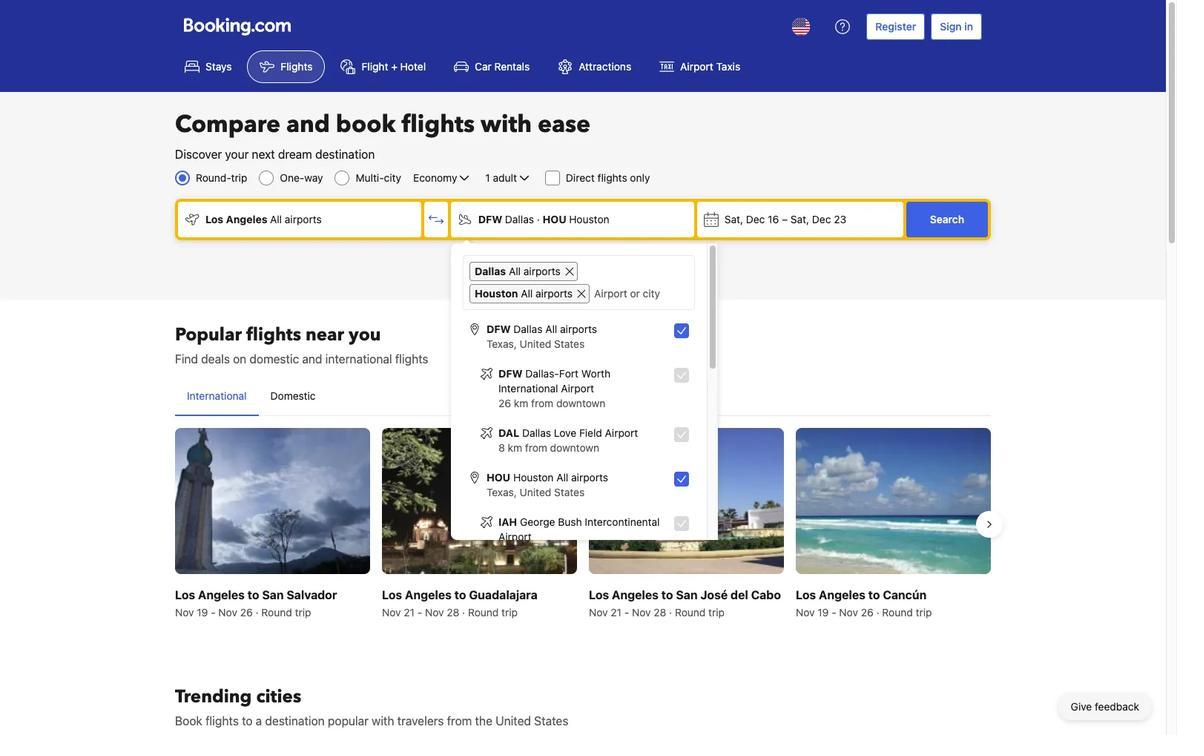 Task type: describe. For each thing, give the bounding box(es) containing it.
1 dec from the left
[[746, 213, 765, 226]]

dallas-fort worth international airport
[[499, 367, 611, 395]]

dream
[[278, 148, 312, 161]]

1
[[486, 171, 490, 184]]

+
[[391, 60, 398, 73]]

1 adult
[[486, 171, 517, 184]]

2 nov from the left
[[219, 607, 237, 619]]

round inside los angeles to cancún nov 19 - nov 26 · round trip
[[883, 607, 913, 619]]

dal dallas love field airport 8 km from downtown
[[499, 427, 638, 454]]

car rentals link
[[442, 50, 543, 83]]

sign in
[[941, 20, 974, 33]]

to for nov
[[248, 589, 259, 602]]

3 nov from the left
[[382, 607, 401, 619]]

trip inside the los angeles to san salvador nov 19 - nov 26 · round trip
[[295, 607, 311, 619]]

8
[[499, 442, 505, 454]]

airport left taxis
[[681, 60, 714, 73]]

near
[[306, 323, 344, 347]]

downtown inside dal dallas love field airport 8 km from downtown
[[550, 442, 600, 454]]

7 nov from the left
[[796, 607, 815, 619]]

register
[[876, 20, 917, 33]]

sign
[[941, 20, 962, 33]]

airports for angeles
[[285, 213, 322, 226]]

flight
[[362, 60, 388, 73]]

19 inside los angeles to cancún nov 19 - nov 26 · round trip
[[818, 607, 829, 619]]

- inside "los angeles to guadalajara nov 21 - nov 28 · round trip"
[[418, 607, 422, 619]]

car rentals
[[475, 60, 530, 73]]

dfw dallas all airports texas, united states
[[487, 323, 598, 350]]

domestic
[[271, 390, 316, 402]]

19 inside the los angeles to san salvador nov 19 - nov 26 · round trip
[[197, 607, 208, 619]]

los angeles all airports
[[206, 213, 322, 226]]

0 vertical spatial km
[[514, 397, 529, 410]]

field
[[580, 427, 603, 439]]

hou inside hou houston all airports texas, united states
[[487, 471, 511, 484]]

deals
[[201, 353, 230, 366]]

8 nov from the left
[[840, 607, 859, 619]]

flights left "only"
[[598, 171, 628, 184]]

5 nov from the left
[[589, 607, 608, 619]]

region containing los angeles to san salvador
[[163, 422, 1003, 627]]

to inside "trending cities book flights to a destination popular with travelers from the united states"
[[242, 715, 253, 728]]

airport inside dal dallas love field airport 8 km from downtown
[[605, 427, 638, 439]]

search
[[931, 213, 965, 226]]

all for dallas
[[546, 323, 558, 335]]

book
[[175, 715, 203, 728]]

international
[[326, 353, 392, 366]]

trip inside "los angeles to guadalajara nov 21 - nov 28 · round trip"
[[502, 607, 518, 619]]

stays
[[206, 60, 232, 73]]

cabo
[[752, 589, 781, 602]]

los angeles to cancún nov 19 - nov 26 · round trip
[[796, 589, 932, 619]]

direct flights only
[[566, 171, 650, 184]]

bush
[[558, 516, 582, 528]]

trending
[[175, 685, 252, 710]]

dfw for dfw dallas · hou houston
[[479, 213, 503, 226]]

one-way
[[280, 171, 323, 184]]

city
[[384, 171, 402, 184]]

book
[[336, 108, 396, 141]]

1 sat, from the left
[[725, 213, 744, 226]]

worth
[[582, 367, 611, 380]]

26 inside the los angeles to san salvador nov 19 - nov 26 · round trip
[[240, 607, 253, 619]]

travelers
[[398, 715, 444, 728]]

airport taxis link
[[647, 50, 753, 83]]

love
[[554, 427, 577, 439]]

· inside los angeles to san josé del cabo nov 21 - nov 28 · round trip
[[670, 607, 673, 619]]

way
[[304, 171, 323, 184]]

popular
[[328, 715, 369, 728]]

flights inside "trending cities book flights to a destination popular with travelers from the united states"
[[206, 715, 239, 728]]

salvador
[[287, 589, 337, 602]]

find
[[175, 353, 198, 366]]

angeles for los angeles to cancún
[[819, 589, 866, 602]]

1 vertical spatial houston
[[475, 287, 518, 300]]

dfw for dfw
[[499, 367, 523, 380]]

register link
[[867, 13, 926, 40]]

los angeles to san salvador image
[[175, 428, 370, 575]]

dal
[[499, 427, 520, 439]]

26 km from downtown
[[499, 397, 606, 410]]

1 adult button
[[484, 169, 534, 187]]

multi-city
[[356, 171, 402, 184]]

hotel
[[401, 60, 426, 73]]

28 inside los angeles to san josé del cabo nov 21 - nov 28 · round trip
[[654, 607, 667, 619]]

round inside the los angeles to san salvador nov 19 - nov 26 · round trip
[[262, 607, 292, 619]]

all for angeles
[[270, 213, 282, 226]]

airport inside dallas-fort worth international airport
[[561, 382, 594, 395]]

airports for dallas
[[560, 323, 598, 335]]

- inside the los angeles to san salvador nov 19 - nov 26 · round trip
[[211, 607, 216, 619]]

states for houston
[[554, 486, 585, 499]]

give
[[1071, 701, 1093, 713]]

airport inside george bush intercontinental airport
[[499, 531, 532, 543]]

dallas up houston all airports
[[475, 265, 506, 278]]

del
[[731, 589, 749, 602]]

guadalajara
[[469, 589, 538, 602]]

compare and book flights with ease discover your next dream destination
[[175, 108, 591, 161]]

attractions link
[[546, 50, 644, 83]]

- inside los angeles to cancún nov 19 - nov 26 · round trip
[[832, 607, 837, 619]]

give feedback button
[[1060, 694, 1152, 721]]

popular
[[175, 323, 242, 347]]

popular flights near you find deals on domestic and international flights
[[175, 323, 429, 366]]

destination inside 'compare and book flights with ease discover your next dream destination'
[[315, 148, 375, 161]]

23
[[834, 213, 847, 226]]

george
[[520, 516, 556, 528]]

flight + hotel link
[[328, 50, 439, 83]]

texas, for dfw
[[487, 338, 517, 350]]

compare
[[175, 108, 281, 141]]

iah
[[499, 516, 517, 528]]

· inside "los angeles to guadalajara nov 21 - nov 28 · round trip"
[[462, 607, 465, 619]]

los angeles to san josé del cabo nov 21 - nov 28 · round trip
[[589, 589, 781, 619]]

dfw for dfw dallas all airports texas, united states
[[487, 323, 511, 335]]

los for los angeles to san josé del cabo
[[589, 589, 609, 602]]

in
[[965, 20, 974, 33]]

feedback
[[1095, 701, 1140, 713]]

houston all airports
[[475, 287, 573, 300]]

flight + hotel
[[362, 60, 426, 73]]

Airport or city text field
[[593, 284, 689, 304]]

states for dallas
[[554, 338, 585, 350]]

1 nov from the left
[[175, 607, 194, 619]]

trending cities book flights to a destination popular with travelers from the united states
[[175, 685, 569, 728]]

28 inside "los angeles to guadalajara nov 21 - nov 28 · round trip"
[[447, 607, 460, 619]]

dfw dallas · hou houston
[[479, 213, 610, 226]]

airports down dallas all airports
[[536, 287, 573, 300]]



Task type: locate. For each thing, give the bounding box(es) containing it.
san left josé
[[676, 589, 698, 602]]

on
[[233, 353, 247, 366]]

dfw down 1
[[479, 213, 503, 226]]

1 vertical spatial downtown
[[550, 442, 600, 454]]

1 horizontal spatial hou
[[543, 213, 567, 226]]

los angeles to san salvador nov 19 - nov 26 · round trip
[[175, 589, 337, 619]]

sat, right the –
[[791, 213, 810, 226]]

angeles for los angeles
[[226, 213, 268, 226]]

to left guadalajara
[[455, 589, 466, 602]]

states
[[554, 338, 585, 350], [554, 486, 585, 499], [534, 715, 569, 728]]

to for 19
[[869, 589, 881, 602]]

dallas inside dfw dallas all airports texas, united states
[[514, 323, 543, 335]]

0 vertical spatial and
[[286, 108, 330, 141]]

airports inside dfw dallas all airports texas, united states
[[560, 323, 598, 335]]

1 horizontal spatial 21
[[611, 607, 622, 619]]

los angeles to san josé del cabo image
[[589, 428, 784, 575]]

0 vertical spatial with
[[481, 108, 532, 141]]

all down dallas all airports
[[521, 287, 533, 300]]

1 vertical spatial texas,
[[487, 486, 517, 499]]

press enter to select airport, and then press spacebar to add another airport element
[[463, 316, 695, 735]]

· inside the los angeles to san salvador nov 19 - nov 26 · round trip
[[256, 607, 259, 619]]

states right the
[[534, 715, 569, 728]]

0 horizontal spatial 28
[[447, 607, 460, 619]]

0 vertical spatial dfw
[[479, 213, 503, 226]]

dec
[[746, 213, 765, 226], [813, 213, 832, 226]]

multi-
[[356, 171, 384, 184]]

all down one-
[[270, 213, 282, 226]]

angeles for los angeles to san josé del cabo
[[612, 589, 659, 602]]

texas, down houston all airports
[[487, 338, 517, 350]]

josé
[[701, 589, 728, 602]]

with up adult
[[481, 108, 532, 141]]

direct
[[566, 171, 595, 184]]

all inside hou houston all airports texas, united states
[[557, 471, 569, 484]]

with inside 'compare and book flights with ease discover your next dream destination'
[[481, 108, 532, 141]]

to
[[248, 589, 259, 602], [455, 589, 466, 602], [662, 589, 674, 602], [869, 589, 881, 602], [242, 715, 253, 728]]

from inside "trending cities book flights to a destination popular with travelers from the united states"
[[447, 715, 472, 728]]

sat, dec 16 – sat, dec 23
[[725, 213, 847, 226]]

texas, up iah
[[487, 486, 517, 499]]

2 vertical spatial united
[[496, 715, 531, 728]]

airports inside hou houston all airports texas, united states
[[572, 471, 609, 484]]

angeles inside los angeles to san josé del cabo nov 21 - nov 28 · round trip
[[612, 589, 659, 602]]

hou down 8
[[487, 471, 511, 484]]

and inside 'compare and book flights with ease discover your next dream destination'
[[286, 108, 330, 141]]

tab list
[[175, 377, 992, 417]]

only
[[630, 171, 650, 184]]

cancún
[[883, 589, 927, 602]]

angeles for los angeles to guadalajara
[[405, 589, 452, 602]]

flights link
[[247, 50, 325, 83]]

trip down salvador
[[295, 607, 311, 619]]

21
[[404, 607, 415, 619], [611, 607, 622, 619]]

united for houston
[[520, 486, 552, 499]]

international inside button
[[187, 390, 247, 402]]

domestic button
[[259, 377, 328, 416]]

international inside dallas-fort worth international airport
[[499, 382, 559, 395]]

to inside the los angeles to san salvador nov 19 - nov 26 · round trip
[[248, 589, 259, 602]]

texas, for hou
[[487, 486, 517, 499]]

flights down the trending
[[206, 715, 239, 728]]

angeles inside the los angeles to san salvador nov 19 - nov 26 · round trip
[[198, 589, 245, 602]]

trip down your at the left top of page
[[231, 171, 247, 184]]

nov
[[175, 607, 194, 619], [219, 607, 237, 619], [382, 607, 401, 619], [425, 607, 444, 619], [589, 607, 608, 619], [632, 607, 651, 619], [796, 607, 815, 619], [840, 607, 859, 619]]

4 nov from the left
[[425, 607, 444, 619]]

airport right field
[[605, 427, 638, 439]]

texas,
[[487, 338, 517, 350], [487, 486, 517, 499]]

united inside "trending cities book flights to a destination popular with travelers from the united states"
[[496, 715, 531, 728]]

dallas down 1 adult popup button
[[505, 213, 534, 226]]

los inside los angeles to san josé del cabo nov 21 - nov 28 · round trip
[[589, 589, 609, 602]]

sat, dec 16 – sat, dec 23 button
[[697, 202, 904, 237]]

taxis
[[717, 60, 741, 73]]

the
[[475, 715, 493, 728]]

dallas for dfw dallas all airports texas, united states
[[514, 323, 543, 335]]

round down cancún
[[883, 607, 913, 619]]

houston down direct in the top of the page
[[569, 213, 610, 226]]

0 horizontal spatial sat,
[[725, 213, 744, 226]]

km
[[514, 397, 529, 410], [508, 442, 523, 454]]

6 nov from the left
[[632, 607, 651, 619]]

4 - from the left
[[832, 607, 837, 619]]

from down dallas-fort worth international airport
[[531, 397, 554, 410]]

with inside "trending cities book flights to a destination popular with travelers from the united states"
[[372, 715, 395, 728]]

dallas right dal
[[522, 427, 551, 439]]

and down near
[[302, 353, 322, 366]]

los for los angeles to guadalajara
[[382, 589, 402, 602]]

0 vertical spatial downtown
[[557, 397, 606, 410]]

26 inside los angeles to cancún nov 19 - nov 26 · round trip
[[861, 607, 874, 619]]

1 vertical spatial km
[[508, 442, 523, 454]]

dallas for dal dallas love field airport 8 km from downtown
[[522, 427, 551, 439]]

1 vertical spatial and
[[302, 353, 322, 366]]

0 horizontal spatial 19
[[197, 607, 208, 619]]

2 vertical spatial states
[[534, 715, 569, 728]]

dec left 16
[[746, 213, 765, 226]]

1 horizontal spatial dec
[[813, 213, 832, 226]]

round down salvador
[[262, 607, 292, 619]]

flights inside 'compare and book flights with ease discover your next dream destination'
[[402, 108, 475, 141]]

destination inside "trending cities book flights to a destination popular with travelers from the united states"
[[265, 715, 325, 728]]

ease
[[538, 108, 591, 141]]

los inside los angeles to cancún nov 19 - nov 26 · round trip
[[796, 589, 816, 602]]

trip inside los angeles to cancún nov 19 - nov 26 · round trip
[[916, 607, 932, 619]]

1 vertical spatial dfw
[[487, 323, 511, 335]]

0 vertical spatial from
[[531, 397, 554, 410]]

1 vertical spatial from
[[525, 442, 548, 454]]

los for los angeles
[[206, 213, 223, 226]]

stays link
[[172, 50, 244, 83]]

houston inside hou houston all airports texas, united states
[[514, 471, 554, 484]]

19
[[197, 607, 208, 619], [818, 607, 829, 619]]

adult
[[493, 171, 517, 184]]

0 horizontal spatial hou
[[487, 471, 511, 484]]

3 - from the left
[[625, 607, 629, 619]]

san for salvador
[[262, 589, 284, 602]]

states up fort
[[554, 338, 585, 350]]

your
[[225, 148, 249, 161]]

airports
[[285, 213, 322, 226], [524, 265, 561, 278], [536, 287, 573, 300], [560, 323, 598, 335], [572, 471, 609, 484]]

one-
[[280, 171, 304, 184]]

all down houston all airports
[[546, 323, 558, 335]]

flights
[[281, 60, 313, 73]]

flights right international on the top of the page
[[395, 353, 429, 366]]

0 vertical spatial texas,
[[487, 338, 517, 350]]

dfw inside dfw dallas all airports texas, united states
[[487, 323, 511, 335]]

flights up domestic
[[246, 323, 301, 347]]

28
[[447, 607, 460, 619], [654, 607, 667, 619]]

international down dallas-
[[499, 382, 559, 395]]

0 vertical spatial hou
[[543, 213, 567, 226]]

hou down direct in the top of the page
[[543, 213, 567, 226]]

- inside los angeles to san josé del cabo nov 21 - nov 28 · round trip
[[625, 607, 629, 619]]

trip inside los angeles to san josé del cabo nov 21 - nov 28 · round trip
[[709, 607, 725, 619]]

united up george
[[520, 486, 552, 499]]

dallas inside dal dallas love field airport 8 km from downtown
[[522, 427, 551, 439]]

round-trip
[[196, 171, 247, 184]]

downtown up field
[[557, 397, 606, 410]]

united for dallas
[[520, 338, 552, 350]]

1 horizontal spatial sat,
[[791, 213, 810, 226]]

1 horizontal spatial with
[[481, 108, 532, 141]]

flights up economy at the top of page
[[402, 108, 475, 141]]

1 28 from the left
[[447, 607, 460, 619]]

2 sat, from the left
[[791, 213, 810, 226]]

angeles
[[226, 213, 268, 226], [198, 589, 245, 602], [405, 589, 452, 602], [612, 589, 659, 602], [819, 589, 866, 602]]

all up houston all airports
[[509, 265, 521, 278]]

dfw left dallas-
[[499, 367, 523, 380]]

1 vertical spatial united
[[520, 486, 552, 499]]

and up dream
[[286, 108, 330, 141]]

1 vertical spatial destination
[[265, 715, 325, 728]]

san inside the los angeles to san salvador nov 19 - nov 26 · round trip
[[262, 589, 284, 602]]

0 horizontal spatial 26
[[240, 607, 253, 619]]

united right the
[[496, 715, 531, 728]]

fort
[[560, 367, 579, 380]]

2 dec from the left
[[813, 213, 832, 226]]

to for 21
[[455, 589, 466, 602]]

with right popular on the bottom of page
[[372, 715, 395, 728]]

sign in link
[[932, 13, 983, 40]]

·
[[537, 213, 540, 226], [256, 607, 259, 619], [462, 607, 465, 619], [670, 607, 673, 619], [877, 607, 880, 619]]

2 san from the left
[[676, 589, 698, 602]]

1 san from the left
[[262, 589, 284, 602]]

all down dal dallas love field airport 8 km from downtown
[[557, 471, 569, 484]]

with
[[481, 108, 532, 141], [372, 715, 395, 728]]

2 horizontal spatial 26
[[861, 607, 874, 619]]

and inside popular flights near you find deals on domestic and international flights
[[302, 353, 322, 366]]

0 horizontal spatial with
[[372, 715, 395, 728]]

tab list containing international
[[175, 377, 992, 417]]

george bush intercontinental airport
[[499, 516, 660, 543]]

1 - from the left
[[211, 607, 216, 619]]

km right 8
[[508, 442, 523, 454]]

0 horizontal spatial 21
[[404, 607, 415, 619]]

united inside dfw dallas all airports texas, united states
[[520, 338, 552, 350]]

los for los angeles to cancún
[[796, 589, 816, 602]]

dec left 23
[[813, 213, 832, 226]]

united inside hou houston all airports texas, united states
[[520, 486, 552, 499]]

–
[[782, 213, 788, 226]]

round inside los angeles to san josé del cabo nov 21 - nov 28 · round trip
[[675, 607, 706, 619]]

km inside dal dallas love field airport 8 km from downtown
[[508, 442, 523, 454]]

los inside "los angeles to guadalajara nov 21 - nov 28 · round trip"
[[382, 589, 402, 602]]

3 round from the left
[[675, 607, 706, 619]]

sat,
[[725, 213, 744, 226], [791, 213, 810, 226]]

0 vertical spatial states
[[554, 338, 585, 350]]

1 horizontal spatial 26
[[499, 397, 511, 410]]

san for josé
[[676, 589, 698, 602]]

to left salvador
[[248, 589, 259, 602]]

all for houston
[[557, 471, 569, 484]]

economy
[[413, 171, 457, 184]]

houston
[[569, 213, 610, 226], [475, 287, 518, 300], [514, 471, 554, 484]]

2 28 from the left
[[654, 607, 667, 619]]

airports up fort
[[560, 323, 598, 335]]

los angeles to guadalajara image
[[382, 428, 577, 575]]

car
[[475, 60, 492, 73]]

dallas-
[[526, 367, 560, 380]]

21 inside los angeles to san josé del cabo nov 21 - nov 28 · round trip
[[611, 607, 622, 619]]

rentals
[[495, 60, 530, 73]]

texas, inside hou houston all airports texas, united states
[[487, 486, 517, 499]]

downtown down the "love"
[[550, 442, 600, 454]]

km up dal
[[514, 397, 529, 410]]

2 21 from the left
[[611, 607, 622, 619]]

international button
[[175, 377, 259, 416]]

discover
[[175, 148, 222, 161]]

texas, inside dfw dallas all airports texas, united states
[[487, 338, 517, 350]]

1 19 from the left
[[197, 607, 208, 619]]

dfw down houston all airports
[[487, 323, 511, 335]]

1 horizontal spatial 19
[[818, 607, 829, 619]]

1 horizontal spatial 28
[[654, 607, 667, 619]]

0 horizontal spatial dec
[[746, 213, 765, 226]]

1 horizontal spatial international
[[499, 382, 559, 395]]

airport
[[681, 60, 714, 73], [561, 382, 594, 395], [605, 427, 638, 439], [499, 531, 532, 543]]

1 round from the left
[[262, 607, 292, 619]]

angeles inside "los angeles to guadalajara nov 21 - nov 28 · round trip"
[[405, 589, 452, 602]]

4 round from the left
[[883, 607, 913, 619]]

airport down fort
[[561, 382, 594, 395]]

0 vertical spatial houston
[[569, 213, 610, 226]]

all inside dfw dallas all airports texas, united states
[[546, 323, 558, 335]]

airports for houston
[[572, 471, 609, 484]]

attractions
[[579, 60, 632, 73]]

airports down one-way
[[285, 213, 322, 226]]

1 vertical spatial with
[[372, 715, 395, 728]]

1 vertical spatial hou
[[487, 471, 511, 484]]

los for los angeles to san salvador
[[175, 589, 195, 602]]

1 vertical spatial states
[[554, 486, 585, 499]]

to inside los angeles to san josé del cabo nov 21 - nov 28 · round trip
[[662, 589, 674, 602]]

· inside los angeles to cancún nov 19 - nov 26 · round trip
[[877, 607, 880, 619]]

trip down cancún
[[916, 607, 932, 619]]

states inside hou houston all airports texas, united states
[[554, 486, 585, 499]]

houston up george
[[514, 471, 554, 484]]

2 19 from the left
[[818, 607, 829, 619]]

from
[[531, 397, 554, 410], [525, 442, 548, 454], [447, 715, 472, 728]]

angeles inside los angeles to cancún nov 19 - nov 26 · round trip
[[819, 589, 866, 602]]

2 vertical spatial dfw
[[499, 367, 523, 380]]

to inside los angeles to cancún nov 19 - nov 26 · round trip
[[869, 589, 881, 602]]

1 horizontal spatial san
[[676, 589, 698, 602]]

16
[[768, 213, 779, 226]]

0 horizontal spatial international
[[187, 390, 247, 402]]

trip down guadalajara
[[502, 607, 518, 619]]

san left salvador
[[262, 589, 284, 602]]

destination down cities
[[265, 715, 325, 728]]

domestic
[[250, 353, 299, 366]]

26 inside press enter to select airport, and then press spacebar to add another airport element
[[499, 397, 511, 410]]

san inside los angeles to san josé del cabo nov 21 - nov 28 · round trip
[[676, 589, 698, 602]]

from left the
[[447, 715, 472, 728]]

states up bush
[[554, 486, 585, 499]]

all
[[270, 213, 282, 226], [509, 265, 521, 278], [521, 287, 533, 300], [546, 323, 558, 335], [557, 471, 569, 484]]

round-
[[196, 171, 231, 184]]

round inside "los angeles to guadalajara nov 21 - nov 28 · round trip"
[[468, 607, 499, 619]]

los angeles to guadalajara nov 21 - nov 28 · round trip
[[382, 589, 538, 619]]

from right 8
[[525, 442, 548, 454]]

international down the deals
[[187, 390, 247, 402]]

1 21 from the left
[[404, 607, 415, 619]]

sat, left 16
[[725, 213, 744, 226]]

los inside the los angeles to san salvador nov 19 - nov 26 · round trip
[[175, 589, 195, 602]]

to left a
[[242, 715, 253, 728]]

airports down dal dallas love field airport 8 km from downtown
[[572, 471, 609, 484]]

airports up houston all airports
[[524, 265, 561, 278]]

give feedback
[[1071, 701, 1140, 713]]

to for del
[[662, 589, 674, 602]]

2 vertical spatial houston
[[514, 471, 554, 484]]

next
[[252, 148, 275, 161]]

0 vertical spatial destination
[[315, 148, 375, 161]]

booking.com logo image
[[184, 17, 291, 35], [184, 17, 291, 35]]

airport taxis
[[681, 60, 741, 73]]

search button
[[907, 202, 989, 237]]

1 texas, from the top
[[487, 338, 517, 350]]

to inside "los angeles to guadalajara nov 21 - nov 28 · round trip"
[[455, 589, 466, 602]]

2 - from the left
[[418, 607, 422, 619]]

los angeles to cancún image
[[796, 428, 992, 575]]

states inside "trending cities book flights to a destination popular with travelers from the united states"
[[534, 715, 569, 728]]

los
[[206, 213, 223, 226], [175, 589, 195, 602], [382, 589, 402, 602], [589, 589, 609, 602], [796, 589, 816, 602]]

round down guadalajara
[[468, 607, 499, 619]]

hou
[[543, 213, 567, 226], [487, 471, 511, 484]]

cities
[[256, 685, 302, 710]]

states inside dfw dallas all airports texas, united states
[[554, 338, 585, 350]]

dallas down houston all airports
[[514, 323, 543, 335]]

hou houston all airports texas, united states
[[487, 471, 609, 499]]

airport down iah
[[499, 531, 532, 543]]

region
[[163, 422, 1003, 627]]

2 texas, from the top
[[487, 486, 517, 499]]

21 inside "los angeles to guadalajara nov 21 - nov 28 · round trip"
[[404, 607, 415, 619]]

destination up "multi-" at the left of page
[[315, 148, 375, 161]]

from inside dal dallas love field airport 8 km from downtown
[[525, 442, 548, 454]]

2 vertical spatial from
[[447, 715, 472, 728]]

0 vertical spatial united
[[520, 338, 552, 350]]

dallas for dfw dallas · hou houston
[[505, 213, 534, 226]]

united up dallas-
[[520, 338, 552, 350]]

intercontinental
[[585, 516, 660, 528]]

to left josé
[[662, 589, 674, 602]]

2 round from the left
[[468, 607, 499, 619]]

united
[[520, 338, 552, 350], [520, 486, 552, 499], [496, 715, 531, 728]]

a
[[256, 715, 262, 728]]

international
[[499, 382, 559, 395], [187, 390, 247, 402]]

0 horizontal spatial san
[[262, 589, 284, 602]]

to left cancún
[[869, 589, 881, 602]]

angeles for los angeles to san salvador
[[198, 589, 245, 602]]

trip down josé
[[709, 607, 725, 619]]

round down josé
[[675, 607, 706, 619]]

houston down dallas all airports
[[475, 287, 518, 300]]



Task type: vqa. For each thing, say whether or not it's contained in the screenshot.
Regions button
no



